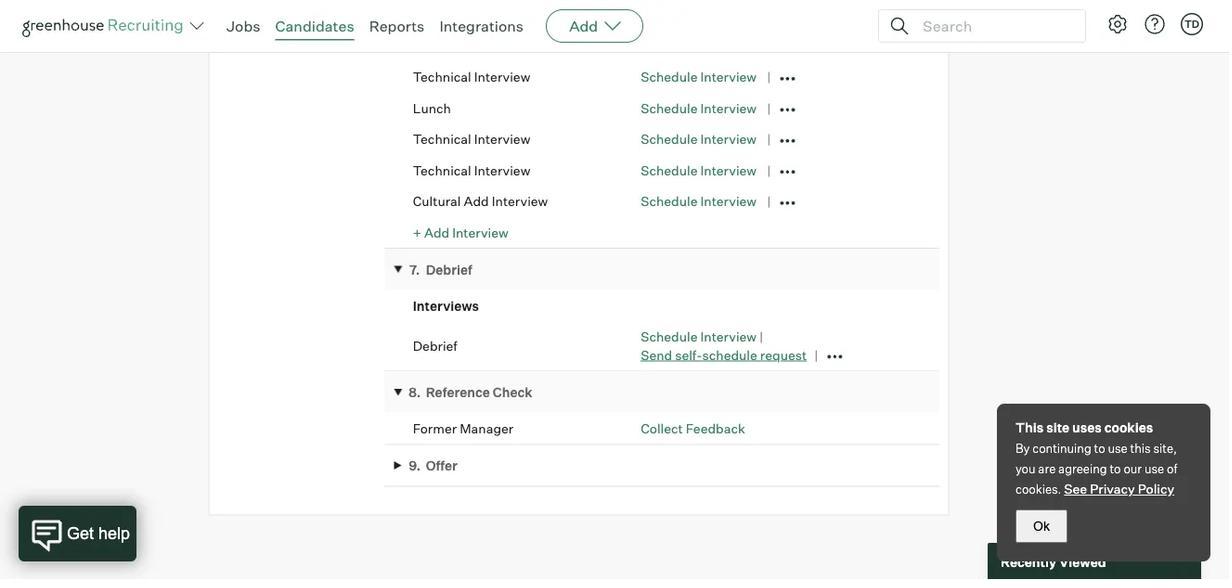 Task type: describe. For each thing, give the bounding box(es) containing it.
see privacy policy
[[1064, 481, 1175, 497]]

collect feedback
[[641, 421, 745, 437]]

Search text field
[[918, 13, 1069, 39]]

request
[[760, 347, 807, 363]]

2 schedule interview link from the top
[[641, 100, 757, 116]]

agreeing
[[1058, 461, 1107, 476]]

technical for 3rd the "schedule interview" link from the bottom
[[413, 162, 471, 178]]

send self-schedule request link
[[641, 347, 807, 363]]

7. debrief
[[409, 261, 472, 278]]

are
[[1038, 461, 1056, 476]]

0 vertical spatial to
[[1094, 441, 1105, 456]]

9.
[[409, 458, 421, 474]]

td
[[1185, 18, 1200, 30]]

+
[[413, 224, 421, 241]]

add for + add interview
[[424, 224, 449, 241]]

0 vertical spatial debrief
[[426, 261, 472, 278]]

ok button
[[1016, 510, 1068, 543]]

uses
[[1072, 420, 1102, 436]]

1 schedule interview link from the top
[[641, 69, 757, 85]]

by continuing to use this site, you are agreeing to our use of cookies.
[[1016, 441, 1177, 497]]

all
[[722, 38, 738, 54]]

see privacy policy link
[[1064, 481, 1175, 497]]

candidates
[[275, 17, 354, 35]]

6 schedule interview link from the top
[[641, 329, 757, 345]]

td button
[[1177, 9, 1207, 39]]

manager
[[460, 421, 514, 437]]

recently viewed
[[1001, 554, 1106, 570]]

schedule
[[702, 347, 757, 363]]

cultural
[[413, 193, 461, 209]]

1 horizontal spatial use
[[1145, 461, 1164, 476]]

9. offer
[[409, 458, 458, 474]]

+ add interview link
[[413, 224, 509, 241]]

2 technical interview from the top
[[413, 131, 530, 147]]

viewed
[[1059, 554, 1106, 570]]

technical for 3rd the "schedule interview" link from the top of the page
[[413, 131, 471, 147]]

1 interviews from the top
[[413, 38, 479, 54]]

you
[[1016, 461, 1036, 476]]

1 technical interview from the top
[[413, 69, 530, 85]]

privacy
[[1090, 481, 1135, 497]]

see
[[1064, 481, 1087, 497]]

former manager
[[413, 421, 514, 437]]

this site uses cookies
[[1016, 420, 1153, 436]]

schedule interview for 5th the "schedule interview" link
[[641, 193, 757, 209]]

policy
[[1138, 481, 1175, 497]]

check
[[493, 384, 533, 401]]

offer
[[426, 458, 458, 474]]

this
[[1130, 441, 1151, 456]]

cookies.
[[1016, 482, 1062, 497]]

5 schedule interview link from the top
[[641, 193, 757, 209]]

candidates link
[[275, 17, 354, 35]]

3 technical interview from the top
[[413, 162, 530, 178]]

cookies
[[1105, 420, 1153, 436]]

by
[[1016, 441, 1030, 456]]

reference
[[426, 384, 490, 401]]

integrations link
[[439, 17, 524, 35]]

our
[[1124, 461, 1142, 476]]

add for cultural add interview
[[464, 193, 489, 209]]

1 vertical spatial debrief
[[413, 338, 457, 354]]

this
[[1016, 420, 1044, 436]]



Task type: vqa. For each thing, say whether or not it's contained in the screenshot.
self-
yes



Task type: locate. For each thing, give the bounding box(es) containing it.
2 vertical spatial technical interview
[[413, 162, 530, 178]]

use
[[1108, 441, 1128, 456], [1145, 461, 1164, 476]]

to left our
[[1110, 461, 1121, 476]]

schedule interview for 3rd the "schedule interview" link from the top of the page
[[641, 131, 757, 147]]

technical
[[413, 69, 471, 85], [413, 131, 471, 147], [413, 162, 471, 178]]

interview
[[474, 69, 530, 85], [700, 69, 757, 85], [700, 100, 757, 116], [474, 131, 530, 147], [700, 131, 757, 147], [474, 162, 530, 178], [700, 162, 757, 178], [492, 193, 548, 209], [700, 193, 757, 209], [452, 224, 509, 241], [700, 329, 757, 345]]

of
[[1167, 461, 1177, 476]]

debrief
[[426, 261, 472, 278], [413, 338, 457, 354]]

1 vertical spatial use
[[1145, 461, 1164, 476]]

5 schedule interview from the top
[[641, 193, 757, 209]]

reports link
[[369, 17, 425, 35]]

feedback
[[686, 421, 745, 437]]

add
[[569, 17, 598, 35], [464, 193, 489, 209], [424, 224, 449, 241]]

schedule interview
[[641, 69, 757, 85], [641, 100, 757, 116], [641, 131, 757, 147], [641, 162, 757, 178], [641, 193, 757, 209]]

1 technical from the top
[[413, 69, 471, 85]]

2 horizontal spatial add
[[569, 17, 598, 35]]

schedule interview for second the "schedule interview" link from the top
[[641, 100, 757, 116]]

0 vertical spatial interviews
[[413, 38, 479, 54]]

technical down lunch
[[413, 131, 471, 147]]

interviews down 7. debrief
[[413, 298, 479, 314]]

site
[[1046, 420, 1070, 436]]

self-
[[675, 347, 702, 363]]

td button
[[1181, 13, 1203, 35]]

1 vertical spatial technical interview
[[413, 131, 530, 147]]

schedule interview | send self-schedule request
[[641, 329, 807, 363]]

2 schedule interview from the top
[[641, 100, 757, 116]]

8. reference check
[[408, 384, 533, 401]]

schedule inside the schedule interview | send self-schedule request
[[641, 329, 698, 345]]

continuing
[[1033, 441, 1092, 456]]

7.
[[409, 261, 420, 278]]

1 horizontal spatial to
[[1110, 461, 1121, 476]]

2 interviews from the top
[[413, 298, 479, 314]]

3 schedule interview link from the top
[[641, 131, 757, 147]]

technical interview up cultural add interview
[[413, 162, 530, 178]]

ok
[[1033, 519, 1050, 533]]

interviews
[[413, 38, 479, 54], [413, 298, 479, 314]]

1 horizontal spatial add
[[464, 193, 489, 209]]

0 vertical spatial technical
[[413, 69, 471, 85]]

lunch
[[413, 100, 451, 116]]

schedule
[[662, 38, 719, 54], [641, 69, 698, 85], [641, 100, 698, 116], [641, 131, 698, 147], [641, 162, 698, 178], [641, 193, 698, 209], [641, 329, 698, 345]]

greenhouse recruiting image
[[22, 15, 189, 37]]

recently
[[1001, 554, 1057, 570]]

integrations
[[439, 17, 524, 35]]

add button
[[546, 9, 644, 43]]

schedule interview for 6th the "schedule interview" link from the bottom of the page
[[641, 69, 757, 85]]

use left of on the right
[[1145, 461, 1164, 476]]

add inside popup button
[[569, 17, 598, 35]]

0 vertical spatial technical interview
[[413, 69, 530, 85]]

+ add interview
[[413, 224, 509, 241]]

1 vertical spatial interviews
[[413, 298, 479, 314]]

0 horizontal spatial add
[[424, 224, 449, 241]]

jobs
[[227, 17, 260, 35]]

technical up "cultural"
[[413, 162, 471, 178]]

schedule all link
[[662, 38, 738, 54]]

interview inside the schedule interview | send self-schedule request
[[700, 329, 757, 345]]

to
[[1094, 441, 1105, 456], [1110, 461, 1121, 476]]

0 horizontal spatial to
[[1094, 441, 1105, 456]]

site,
[[1153, 441, 1177, 456]]

send
[[641, 347, 672, 363]]

3 technical from the top
[[413, 162, 471, 178]]

former
[[413, 421, 457, 437]]

2 technical from the top
[[413, 131, 471, 147]]

reports
[[369, 17, 425, 35]]

technical interview up lunch
[[413, 69, 530, 85]]

debrief right 7.
[[426, 261, 472, 278]]

0 horizontal spatial use
[[1108, 441, 1128, 456]]

0 vertical spatial use
[[1108, 441, 1128, 456]]

schedule all
[[662, 38, 738, 54]]

schedule interview link
[[641, 69, 757, 85], [641, 100, 757, 116], [641, 131, 757, 147], [641, 162, 757, 178], [641, 193, 757, 209], [641, 329, 757, 345]]

technical interview
[[413, 69, 530, 85], [413, 131, 530, 147], [413, 162, 530, 178]]

technical for 6th the "schedule interview" link from the bottom of the page
[[413, 69, 471, 85]]

3 schedule interview from the top
[[641, 131, 757, 147]]

technical up lunch
[[413, 69, 471, 85]]

1 vertical spatial technical
[[413, 131, 471, 147]]

to down the uses
[[1094, 441, 1105, 456]]

collect
[[641, 421, 683, 437]]

2 vertical spatial add
[[424, 224, 449, 241]]

use left the 'this' on the bottom right of the page
[[1108, 441, 1128, 456]]

8.
[[408, 384, 421, 401]]

1 vertical spatial to
[[1110, 461, 1121, 476]]

configure image
[[1107, 13, 1129, 35]]

1 vertical spatial add
[[464, 193, 489, 209]]

1 schedule interview from the top
[[641, 69, 757, 85]]

|
[[760, 329, 764, 345]]

schedule interview for 3rd the "schedule interview" link from the bottom
[[641, 162, 757, 178]]

2 vertical spatial technical
[[413, 162, 471, 178]]

4 schedule interview from the top
[[641, 162, 757, 178]]

debrief up 8.
[[413, 338, 457, 354]]

collect feedback link
[[641, 421, 745, 437]]

interviews down integrations link
[[413, 38, 479, 54]]

jobs link
[[227, 17, 260, 35]]

0 vertical spatial add
[[569, 17, 598, 35]]

cultural add interview
[[413, 193, 548, 209]]

4 schedule interview link from the top
[[641, 162, 757, 178]]

technical interview down lunch
[[413, 131, 530, 147]]



